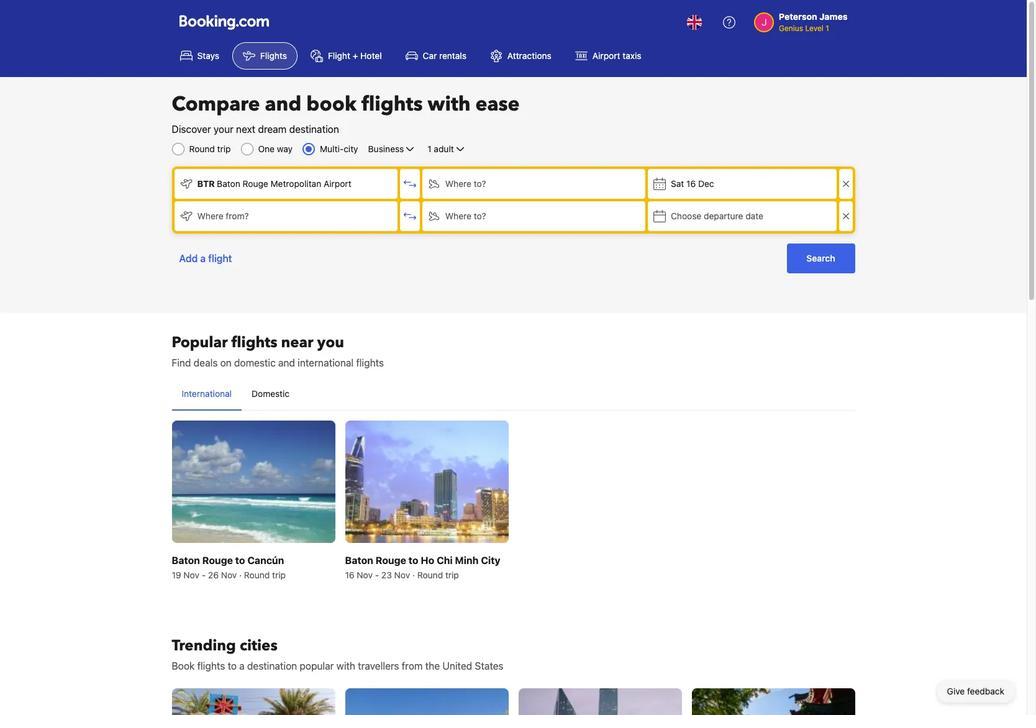 Task type: vqa. For each thing, say whether or not it's contained in the screenshot.
bottommost Automatically
no



Task type: locate. For each thing, give the bounding box(es) containing it.
btr
[[197, 178, 215, 189]]

16 right sat
[[687, 178, 696, 189]]

a
[[200, 253, 206, 264], [239, 661, 245, 672]]

0 vertical spatial airport
[[593, 50, 621, 61]]

and down near
[[278, 357, 295, 369]]

1 horizontal spatial 16
[[687, 178, 696, 189]]

1 vertical spatial airport
[[324, 178, 352, 189]]

airport left taxis
[[593, 50, 621, 61]]

trending
[[172, 636, 236, 656]]

2 · from the left
[[413, 570, 415, 581]]

to left ho
[[409, 555, 419, 566]]

where
[[445, 178, 472, 189], [197, 211, 224, 221], [445, 211, 472, 221]]

1 vertical spatial 1
[[428, 144, 432, 154]]

hotel
[[361, 50, 382, 61]]

to
[[235, 555, 245, 566], [409, 555, 419, 566], [228, 661, 237, 672]]

flight + hotel link
[[300, 42, 393, 70]]

flights down trending
[[197, 661, 225, 672]]

baton rouge to cancún image
[[172, 421, 335, 543]]

0 horizontal spatial round
[[189, 144, 215, 154]]

round trip
[[189, 144, 231, 154]]

give
[[948, 686, 965, 697]]

16 inside baton rouge to ho chi minh city 16 nov - 23 nov · round trip
[[345, 570, 355, 581]]

-
[[202, 570, 206, 581], [375, 570, 379, 581]]

0 vertical spatial with
[[428, 91, 471, 118]]

travellers
[[358, 661, 399, 672]]

1 vertical spatial to?
[[474, 211, 486, 221]]

trip down "cancún"
[[272, 570, 286, 581]]

search
[[807, 253, 836, 264]]

2 to? from the top
[[474, 211, 486, 221]]

baton inside the baton rouge to cancún 19 nov - 26 nov · round trip
[[172, 555, 200, 566]]

1 horizontal spatial airport
[[593, 50, 621, 61]]

0 horizontal spatial airport
[[324, 178, 352, 189]]

where to? button
[[422, 169, 646, 199], [422, 201, 646, 231]]

baton inside baton rouge to ho chi minh city 16 nov - 23 nov · round trip
[[345, 555, 374, 566]]

add a flight button
[[172, 244, 240, 273]]

1 vertical spatial where to?
[[445, 211, 486, 221]]

rouge up 23
[[376, 555, 406, 566]]

1 vertical spatial a
[[239, 661, 245, 672]]

flights
[[362, 91, 423, 118], [232, 333, 278, 353], [356, 357, 384, 369], [197, 661, 225, 672]]

round down ho
[[418, 570, 443, 581]]

1 horizontal spatial with
[[428, 91, 471, 118]]

car rentals
[[423, 50, 467, 61]]

james
[[820, 11, 848, 22]]

to left "cancún"
[[235, 555, 245, 566]]

1 vertical spatial where to? button
[[422, 201, 646, 231]]

with
[[428, 91, 471, 118], [337, 661, 356, 672]]

a down cities
[[239, 661, 245, 672]]

1 vertical spatial and
[[278, 357, 295, 369]]

and inside compare and book flights with ease discover your next dream destination
[[265, 91, 302, 118]]

19
[[172, 570, 181, 581]]

nov right 19
[[184, 570, 199, 581]]

1 where to? button from the top
[[422, 169, 646, 199]]

16 left 23
[[345, 570, 355, 581]]

flights up "domestic"
[[232, 333, 278, 353]]

tab list containing international
[[172, 378, 856, 411]]

0 vertical spatial where to? button
[[422, 169, 646, 199]]

to inside the baton rouge to cancún 19 nov - 26 nov · round trip
[[235, 555, 245, 566]]

booking.com logo image
[[179, 15, 269, 30], [179, 15, 269, 30]]

near
[[281, 333, 314, 353]]

1 vertical spatial with
[[337, 661, 356, 672]]

0 vertical spatial and
[[265, 91, 302, 118]]

to for cancún
[[235, 555, 245, 566]]

a right add
[[200, 253, 206, 264]]

rouge inside the baton rouge to cancún 19 nov - 26 nov · round trip
[[202, 555, 233, 566]]

airport taxis
[[593, 50, 642, 61]]

- inside baton rouge to ho chi minh city 16 nov - 23 nov · round trip
[[375, 570, 379, 581]]

round
[[189, 144, 215, 154], [244, 570, 270, 581], [418, 570, 443, 581]]

0 horizontal spatial -
[[202, 570, 206, 581]]

- left 23
[[375, 570, 379, 581]]

1 nov from the left
[[184, 570, 199, 581]]

states
[[475, 661, 504, 672]]

nov right 26
[[221, 570, 237, 581]]

round inside the baton rouge to cancún 19 nov - 26 nov · round trip
[[244, 570, 270, 581]]

to? for sat 16 dec
[[474, 178, 486, 189]]

1 where to? from the top
[[445, 178, 486, 189]]

round down "cancún"
[[244, 570, 270, 581]]

1 horizontal spatial trip
[[272, 570, 286, 581]]

sat
[[671, 178, 684, 189]]

popular
[[172, 333, 228, 353]]

trip down your
[[217, 144, 231, 154]]

2 - from the left
[[375, 570, 379, 581]]

- inside the baton rouge to cancún 19 nov - 26 nov · round trip
[[202, 570, 206, 581]]

compare and book flights with ease discover your next dream destination
[[172, 91, 520, 135]]

0 vertical spatial to?
[[474, 178, 486, 189]]

0 horizontal spatial ·
[[239, 570, 242, 581]]

rouge
[[243, 178, 268, 189], [202, 555, 233, 566], [376, 555, 406, 566]]

· inside baton rouge to ho chi minh city 16 nov - 23 nov · round trip
[[413, 570, 415, 581]]

1 horizontal spatial a
[[239, 661, 245, 672]]

you
[[317, 333, 344, 353]]

rouge inside baton rouge to ho chi minh city 16 nov - 23 nov · round trip
[[376, 555, 406, 566]]

where to? button for choose
[[422, 201, 646, 231]]

0 horizontal spatial 16
[[345, 570, 355, 581]]

to down trending
[[228, 661, 237, 672]]

destination up multi-
[[289, 124, 339, 135]]

0 horizontal spatial rouge
[[202, 555, 233, 566]]

1 to? from the top
[[474, 178, 486, 189]]

flights up business
[[362, 91, 423, 118]]

choose departure date
[[671, 211, 764, 221]]

0 horizontal spatial 1
[[428, 144, 432, 154]]

0 vertical spatial where to?
[[445, 178, 486, 189]]

0 horizontal spatial baton
[[172, 555, 200, 566]]

trip inside baton rouge to ho chi minh city 16 nov - 23 nov · round trip
[[446, 570, 459, 581]]

flight
[[328, 50, 350, 61]]

1 · from the left
[[239, 570, 242, 581]]

1 inside dropdown button
[[428, 144, 432, 154]]

1 horizontal spatial baton
[[217, 178, 240, 189]]

stays
[[197, 50, 219, 61]]

1 vertical spatial 16
[[345, 570, 355, 581]]

with inside compare and book flights with ease discover your next dream destination
[[428, 91, 471, 118]]

way
[[277, 144, 293, 154]]

ho
[[421, 555, 435, 566]]

0 horizontal spatial a
[[200, 253, 206, 264]]

1 horizontal spatial -
[[375, 570, 379, 581]]

multi-city
[[320, 144, 358, 154]]

destination down cities
[[247, 661, 297, 672]]

2 horizontal spatial baton
[[345, 555, 374, 566]]

·
[[239, 570, 242, 581], [413, 570, 415, 581]]

where from?
[[197, 211, 249, 221]]

baton rouge to ho chi minh city 16 nov - 23 nov · round trip
[[345, 555, 501, 581]]

airport down multi-city
[[324, 178, 352, 189]]

city
[[344, 144, 358, 154]]

16 inside dropdown button
[[687, 178, 696, 189]]

where to?
[[445, 178, 486, 189], [445, 211, 486, 221]]

0 vertical spatial a
[[200, 253, 206, 264]]

and up dream
[[265, 91, 302, 118]]

destination
[[289, 124, 339, 135], [247, 661, 297, 672]]

one way
[[258, 144, 293, 154]]

to?
[[474, 178, 486, 189], [474, 211, 486, 221]]

trip
[[217, 144, 231, 154], [272, 570, 286, 581], [446, 570, 459, 581]]

trending cities book flights to a destination popular with travellers from the united states
[[172, 636, 504, 672]]

2 horizontal spatial rouge
[[376, 555, 406, 566]]

2 horizontal spatial round
[[418, 570, 443, 581]]

compare
[[172, 91, 260, 118]]

· right 26
[[239, 570, 242, 581]]

baton rouge to ho chi minh city image
[[345, 421, 509, 543]]

- left 26
[[202, 570, 206, 581]]

0 horizontal spatial trip
[[217, 144, 231, 154]]

domestic
[[234, 357, 276, 369]]

taxis
[[623, 50, 642, 61]]

where inside popup button
[[197, 211, 224, 221]]

nov right 23
[[394, 570, 410, 581]]

2 where to? from the top
[[445, 211, 486, 221]]

a inside trending cities book flights to a destination popular with travellers from the united states
[[239, 661, 245, 672]]

dream
[[258, 124, 287, 135]]

1 horizontal spatial round
[[244, 570, 270, 581]]

where to? for sat
[[445, 178, 486, 189]]

1 right the level
[[826, 24, 830, 33]]

airport
[[593, 50, 621, 61], [324, 178, 352, 189]]

0 vertical spatial destination
[[289, 124, 339, 135]]

round down discover
[[189, 144, 215, 154]]

tab list
[[172, 378, 856, 411]]

search button
[[787, 244, 856, 273]]

16
[[687, 178, 696, 189], [345, 570, 355, 581]]

trip down chi
[[446, 570, 459, 581]]

level
[[806, 24, 824, 33]]

0 horizontal spatial with
[[337, 661, 356, 672]]

btr baton rouge metropolitan airport
[[197, 178, 352, 189]]

on
[[220, 357, 232, 369]]

a inside add a flight button
[[200, 253, 206, 264]]

2 horizontal spatial trip
[[446, 570, 459, 581]]

and inside popular flights near you find deals on domestic and international flights
[[278, 357, 295, 369]]

1 horizontal spatial 1
[[826, 24, 830, 33]]

to inside baton rouge to ho chi minh city 16 nov - 23 nov · round trip
[[409, 555, 419, 566]]

chi
[[437, 555, 453, 566]]

one
[[258, 144, 275, 154]]

nov left 23
[[357, 570, 373, 581]]

rouge up 26
[[202, 555, 233, 566]]

1 left adult
[[428, 144, 432, 154]]

where for choose departure date
[[445, 211, 472, 221]]

nov
[[184, 570, 199, 581], [221, 570, 237, 581], [357, 570, 373, 581], [394, 570, 410, 581]]

rouge down one
[[243, 178, 268, 189]]

1 horizontal spatial ·
[[413, 570, 415, 581]]

0 vertical spatial 1
[[826, 24, 830, 33]]

where to? for choose
[[445, 211, 486, 221]]

1 horizontal spatial rouge
[[243, 178, 268, 189]]

· right 23
[[413, 570, 415, 581]]

with right popular
[[337, 661, 356, 672]]

2 where to? button from the top
[[422, 201, 646, 231]]

1 - from the left
[[202, 570, 206, 581]]

0 vertical spatial 16
[[687, 178, 696, 189]]

1
[[826, 24, 830, 33], [428, 144, 432, 154]]

with up adult
[[428, 91, 471, 118]]

1 vertical spatial destination
[[247, 661, 297, 672]]

departure
[[704, 211, 744, 221]]



Task type: describe. For each thing, give the bounding box(es) containing it.
sat 16 dec
[[671, 178, 714, 189]]

airport inside "link"
[[593, 50, 621, 61]]

1 adult button
[[427, 142, 468, 157]]

round inside baton rouge to ho chi minh city 16 nov - 23 nov · round trip
[[418, 570, 443, 581]]

+
[[353, 50, 358, 61]]

city
[[481, 555, 501, 566]]

international button
[[172, 378, 242, 410]]

book
[[307, 91, 357, 118]]

26
[[208, 570, 219, 581]]

where for sat 16 dec
[[445, 178, 472, 189]]

flight
[[208, 253, 232, 264]]

from?
[[226, 211, 249, 221]]

popular
[[300, 661, 334, 672]]

attractions
[[508, 50, 552, 61]]

international
[[182, 388, 232, 399]]

business
[[368, 144, 404, 154]]

dec
[[699, 178, 714, 189]]

cities
[[240, 636, 278, 656]]

add a flight
[[179, 253, 232, 264]]

with inside trending cities book flights to a destination popular with travellers from the united states
[[337, 661, 356, 672]]

stays link
[[169, 42, 230, 70]]

give feedback button
[[938, 681, 1015, 703]]

1 inside 'peterson james genius level 1'
[[826, 24, 830, 33]]

popular flights near you find deals on domestic and international flights
[[172, 333, 384, 369]]

flights inside trending cities book flights to a destination popular with travellers from the united states
[[197, 661, 225, 672]]

4 nov from the left
[[394, 570, 410, 581]]

choose
[[671, 211, 702, 221]]

your
[[214, 124, 234, 135]]

give feedback
[[948, 686, 1005, 697]]

peterson
[[779, 11, 818, 22]]

flight + hotel
[[328, 50, 382, 61]]

united
[[443, 661, 472, 672]]

destination inside compare and book flights with ease discover your next dream destination
[[289, 124, 339, 135]]

rentals
[[439, 50, 467, 61]]

to for ho
[[409, 555, 419, 566]]

· inside the baton rouge to cancún 19 nov - 26 nov · round trip
[[239, 570, 242, 581]]

trip inside the baton rouge to cancún 19 nov - 26 nov · round trip
[[272, 570, 286, 581]]

rouge for baton rouge to cancún
[[202, 555, 233, 566]]

2 nov from the left
[[221, 570, 237, 581]]

baton for baton rouge to ho chi minh city
[[345, 555, 374, 566]]

car rentals link
[[395, 42, 477, 70]]

next
[[236, 124, 256, 135]]

adult
[[434, 144, 454, 154]]

multi-
[[320, 144, 344, 154]]

book
[[172, 661, 195, 672]]

attractions link
[[480, 42, 562, 70]]

date
[[746, 211, 764, 221]]

baton rouge to cancún 19 nov - 26 nov · round trip
[[172, 555, 286, 581]]

flights link
[[232, 42, 298, 70]]

where from? button
[[174, 201, 398, 231]]

genius
[[779, 24, 804, 33]]

1 adult
[[428, 144, 454, 154]]

choose departure date button
[[648, 201, 837, 231]]

cancún
[[248, 555, 284, 566]]

airport taxis link
[[565, 42, 652, 70]]

to inside trending cities book flights to a destination popular with travellers from the united states
[[228, 661, 237, 672]]

feedback
[[968, 686, 1005, 697]]

deals
[[194, 357, 218, 369]]

domestic button
[[242, 378, 300, 410]]

the
[[426, 661, 440, 672]]

metropolitan
[[271, 178, 321, 189]]

3 nov from the left
[[357, 570, 373, 581]]

find
[[172, 357, 191, 369]]

international
[[298, 357, 354, 369]]

to? for choose departure date
[[474, 211, 486, 221]]

23
[[382, 570, 392, 581]]

flights right international on the left of the page
[[356, 357, 384, 369]]

where to? button for sat
[[422, 169, 646, 199]]

destination inside trending cities book flights to a destination popular with travellers from the united states
[[247, 661, 297, 672]]

domestic
[[252, 388, 290, 399]]

rouge for baton rouge to ho chi minh city
[[376, 555, 406, 566]]

flights inside compare and book flights with ease discover your next dream destination
[[362, 91, 423, 118]]

sat 16 dec button
[[648, 169, 837, 199]]

from
[[402, 661, 423, 672]]

peterson james genius level 1
[[779, 11, 848, 33]]

minh
[[455, 555, 479, 566]]

discover
[[172, 124, 211, 135]]

baton for baton rouge to cancún
[[172, 555, 200, 566]]

flights
[[260, 50, 287, 61]]

car
[[423, 50, 437, 61]]

ease
[[476, 91, 520, 118]]

add
[[179, 253, 198, 264]]



